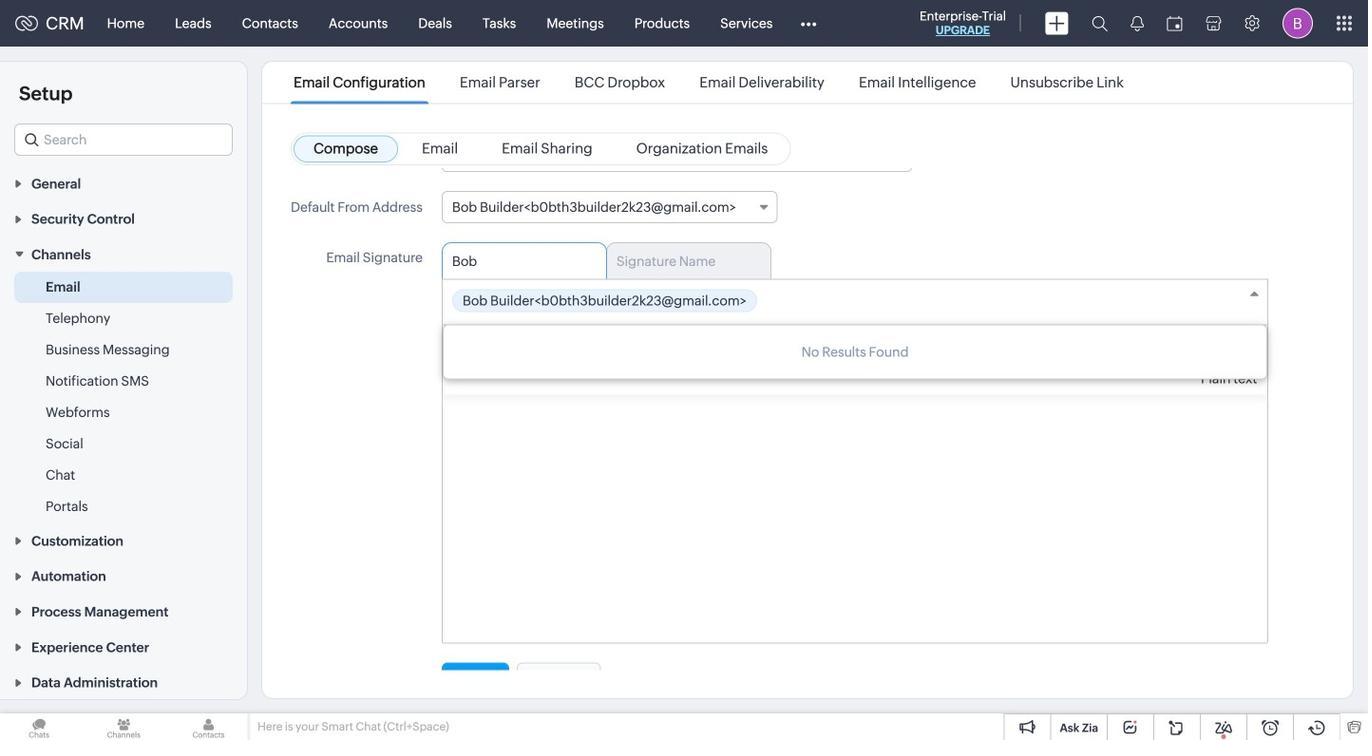 Task type: describe. For each thing, give the bounding box(es) containing it.
Search text field
[[15, 125, 232, 155]]

strike through image
[[541, 343, 554, 356]]

insert image image
[[1101, 343, 1116, 356]]

Other Modules field
[[788, 8, 829, 38]]

none field search
[[14, 124, 233, 156]]

Signature Name text field
[[452, 254, 582, 269]]

font size image
[[644, 348, 651, 351]]

script image
[[848, 344, 862, 355]]

create menu element
[[1034, 0, 1081, 46]]



Task type: vqa. For each thing, say whether or not it's contained in the screenshot.
Horizontal Line Icon
yes



Task type: locate. For each thing, give the bounding box(es) containing it.
Signature Name text field
[[617, 254, 747, 269]]

calendar image
[[1167, 16, 1183, 31]]

None field
[[14, 124, 233, 156], [442, 191, 778, 223], [443, 280, 1268, 326], [442, 191, 778, 223], [443, 280, 1268, 326]]

italic image
[[482, 344, 492, 355]]

search element
[[1081, 0, 1120, 47]]

search image
[[1092, 15, 1108, 31]]

profile image
[[1283, 8, 1314, 38]]

contacts image
[[170, 714, 248, 740]]

profile element
[[1272, 0, 1325, 46]]

logo image
[[15, 16, 38, 31]]

insert html image
[[1057, 344, 1078, 355]]

horizontal line image
[[1022, 349, 1035, 350]]

underline image
[[512, 344, 521, 355]]

channels image
[[85, 714, 163, 740]]

chats image
[[0, 714, 78, 740]]

signals element
[[1120, 0, 1156, 47]]

insert table image
[[987, 343, 999, 356]]

tab list
[[442, 242, 1269, 279]]

blockquote image
[[1139, 345, 1152, 354]]

region
[[0, 272, 247, 523]]

list
[[277, 62, 1142, 103]]

signals image
[[1131, 15, 1144, 31]]

indent image
[[802, 344, 813, 355]]

create menu image
[[1046, 12, 1069, 35]]



